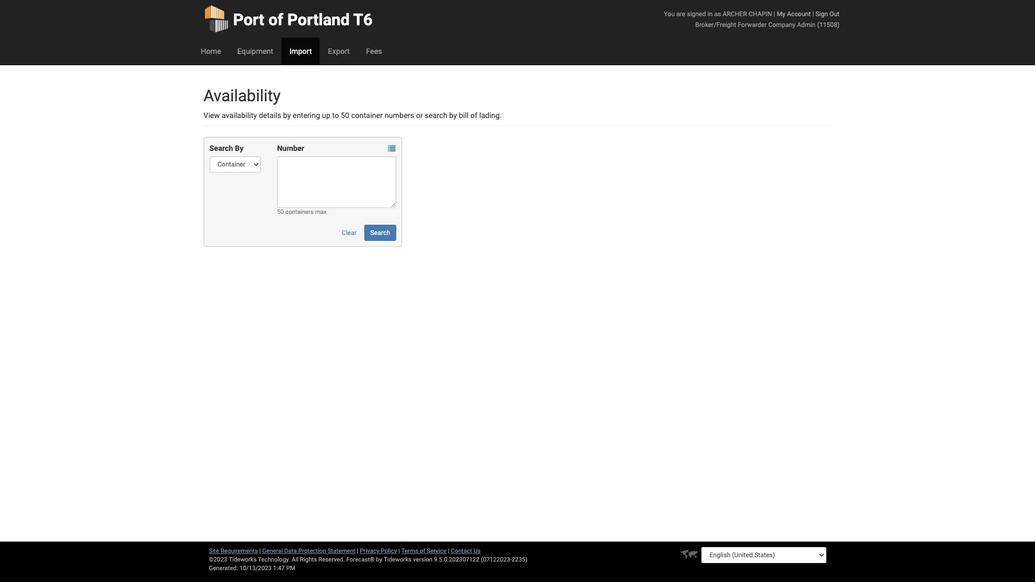 Task type: describe. For each thing, give the bounding box(es) containing it.
50 containers max
[[277, 209, 327, 216]]

(07122023-
[[481, 556, 512, 563]]

by inside site requirements | general data protection statement | privacy policy | terms of service | contact us ©2023 tideworks technology. all rights reserved. forecast® by tideworks version 9.5.0.202307122 (07122023-2235) generated: 10/13/2023 1:47 pm
[[376, 556, 382, 563]]

contact us link
[[451, 548, 481, 555]]

| left general
[[259, 548, 261, 555]]

0 horizontal spatial by
[[283, 111, 291, 120]]

entering
[[293, 111, 320, 120]]

as
[[714, 10, 721, 18]]

you are signed in as archer chapin | my account | sign out broker/freight forwarder company admin (11508)
[[664, 10, 840, 29]]

signed
[[687, 10, 706, 18]]

terms of service link
[[401, 548, 447, 555]]

tideworks
[[384, 556, 412, 563]]

0 horizontal spatial 50
[[277, 209, 284, 216]]

by
[[235, 144, 244, 153]]

broker/freight
[[695, 21, 736, 29]]

us
[[474, 548, 481, 555]]

version
[[413, 556, 433, 563]]

privacy
[[360, 548, 379, 555]]

1:47
[[273, 565, 285, 572]]

max
[[315, 209, 327, 216]]

search for search
[[370, 229, 390, 237]]

| left my
[[774, 10, 775, 18]]

or
[[416, 111, 423, 120]]

search
[[425, 111, 447, 120]]

Number text field
[[277, 156, 396, 208]]

statement
[[328, 548, 355, 555]]

fees
[[366, 47, 382, 56]]

chapin
[[749, 10, 772, 18]]

2235)
[[512, 556, 528, 563]]

port
[[233, 10, 264, 29]]

site requirements link
[[209, 548, 258, 555]]

sign
[[816, 10, 828, 18]]

containers
[[285, 209, 314, 216]]

numbers
[[385, 111, 414, 120]]

to
[[332, 111, 339, 120]]

data
[[284, 548, 297, 555]]

terms
[[401, 548, 418, 555]]

generated:
[[209, 565, 238, 572]]

all
[[292, 556, 299, 563]]

availability
[[222, 111, 257, 120]]

up
[[322, 111, 330, 120]]

contact
[[451, 548, 472, 555]]

account
[[787, 10, 811, 18]]

in
[[708, 10, 713, 18]]

archer
[[723, 10, 747, 18]]

admin
[[797, 21, 816, 29]]

policy
[[381, 548, 397, 555]]

portland
[[287, 10, 350, 29]]

| up forecast®
[[357, 548, 358, 555]]

import
[[289, 47, 312, 56]]

export button
[[320, 38, 358, 65]]

general data protection statement link
[[262, 548, 355, 555]]

protection
[[298, 548, 326, 555]]



Task type: locate. For each thing, give the bounding box(es) containing it.
view availability details by entering up to 50 container numbers or search by bill of lading.
[[204, 111, 502, 120]]

you
[[664, 10, 675, 18]]

search by
[[209, 144, 244, 153]]

50 left containers
[[277, 209, 284, 216]]

| up 9.5.0.202307122
[[448, 548, 450, 555]]

search right clear "button"
[[370, 229, 390, 237]]

(11508)
[[817, 21, 840, 29]]

0 vertical spatial search
[[209, 144, 233, 153]]

| up tideworks
[[399, 548, 400, 555]]

0 horizontal spatial search
[[209, 144, 233, 153]]

of up version
[[420, 548, 425, 555]]

1 horizontal spatial of
[[420, 548, 425, 555]]

home
[[201, 47, 221, 56]]

equipment button
[[229, 38, 281, 65]]

my account link
[[777, 10, 811, 18]]

2 horizontal spatial by
[[449, 111, 457, 120]]

clear
[[342, 229, 357, 237]]

search left by
[[209, 144, 233, 153]]

|
[[774, 10, 775, 18], [812, 10, 814, 18], [259, 548, 261, 555], [357, 548, 358, 555], [399, 548, 400, 555], [448, 548, 450, 555]]

50 right to
[[341, 111, 349, 120]]

container
[[351, 111, 383, 120]]

equipment
[[237, 47, 273, 56]]

1 vertical spatial 50
[[277, 209, 284, 216]]

of right bill
[[471, 111, 477, 120]]

lading.
[[479, 111, 502, 120]]

0 horizontal spatial of
[[268, 10, 283, 29]]

details
[[259, 111, 281, 120]]

50
[[341, 111, 349, 120], [277, 209, 284, 216]]

1 vertical spatial of
[[471, 111, 477, 120]]

reserved.
[[319, 556, 345, 563]]

fees button
[[358, 38, 390, 65]]

of right port
[[268, 10, 283, 29]]

1 horizontal spatial search
[[370, 229, 390, 237]]

general
[[262, 548, 283, 555]]

port of portland t6 link
[[204, 0, 373, 38]]

view
[[204, 111, 220, 120]]

of inside site requirements | general data protection statement | privacy policy | terms of service | contact us ©2023 tideworks technology. all rights reserved. forecast® by tideworks version 9.5.0.202307122 (07122023-2235) generated: 10/13/2023 1:47 pm
[[420, 548, 425, 555]]

by down privacy policy link
[[376, 556, 382, 563]]

port of portland t6
[[233, 10, 373, 29]]

t6
[[353, 10, 373, 29]]

number
[[277, 144, 304, 153]]

service
[[427, 548, 447, 555]]

home button
[[193, 38, 229, 65]]

| left "sign"
[[812, 10, 814, 18]]

0 vertical spatial 50
[[341, 111, 349, 120]]

1 horizontal spatial 50
[[341, 111, 349, 120]]

forwarder
[[738, 21, 767, 29]]

import button
[[281, 38, 320, 65]]

by
[[283, 111, 291, 120], [449, 111, 457, 120], [376, 556, 382, 563]]

search for search by
[[209, 144, 233, 153]]

sign out link
[[816, 10, 840, 18]]

export
[[328, 47, 350, 56]]

bill
[[459, 111, 469, 120]]

search button
[[364, 225, 396, 241]]

site
[[209, 548, 219, 555]]

rights
[[300, 556, 317, 563]]

site requirements | general data protection statement | privacy policy | terms of service | contact us ©2023 tideworks technology. all rights reserved. forecast® by tideworks version 9.5.0.202307122 (07122023-2235) generated: 10/13/2023 1:47 pm
[[209, 548, 528, 572]]

2 vertical spatial of
[[420, 548, 425, 555]]

search
[[209, 144, 233, 153], [370, 229, 390, 237]]

my
[[777, 10, 786, 18]]

1 horizontal spatial by
[[376, 556, 382, 563]]

are
[[676, 10, 685, 18]]

©2023 tideworks
[[209, 556, 257, 563]]

by right details
[[283, 111, 291, 120]]

forecast®
[[346, 556, 375, 563]]

search inside button
[[370, 229, 390, 237]]

0 vertical spatial of
[[268, 10, 283, 29]]

pm
[[286, 565, 295, 572]]

out
[[830, 10, 840, 18]]

2 horizontal spatial of
[[471, 111, 477, 120]]

availability
[[204, 86, 281, 105]]

of
[[268, 10, 283, 29], [471, 111, 477, 120], [420, 548, 425, 555]]

clear button
[[336, 225, 363, 241]]

privacy policy link
[[360, 548, 397, 555]]

technology.
[[258, 556, 290, 563]]

1 vertical spatial search
[[370, 229, 390, 237]]

9.5.0.202307122
[[434, 556, 480, 563]]

company
[[768, 21, 796, 29]]

10/13/2023
[[240, 565, 272, 572]]

show list image
[[388, 145, 396, 153]]

by left bill
[[449, 111, 457, 120]]

requirements
[[221, 548, 258, 555]]



Task type: vqa. For each thing, say whether or not it's contained in the screenshot.
in
yes



